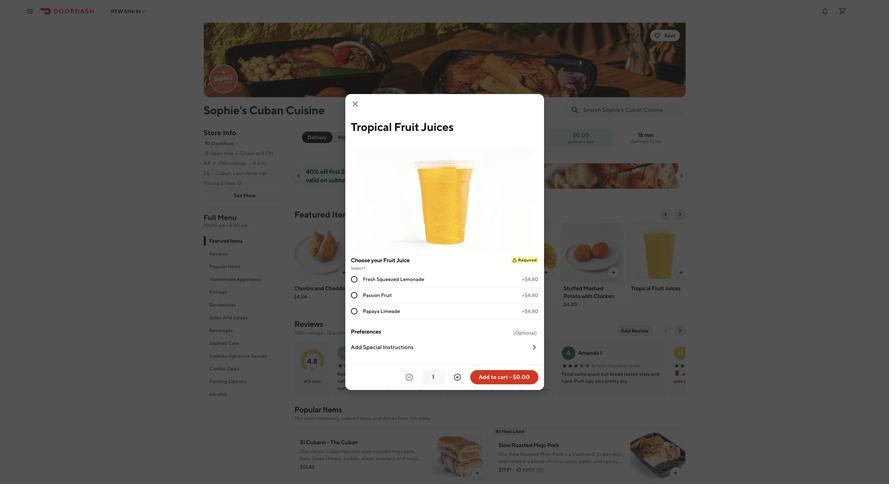 Task type: describe. For each thing, give the bounding box(es) containing it.
sauce
[[300, 463, 313, 469]]

w
[[118, 8, 123, 14]]

$0.00 inside "add to cart - $0.00" button
[[513, 374, 530, 381]]

2 doordash from the left
[[499, 363, 519, 369]]

0 vertical spatial a
[[569, 452, 572, 458]]

16
[[638, 132, 644, 139]]

add item to cart image for tropical fruit juices image at right
[[679, 270, 684, 276]]

popular items the most commonly ordered items and dishes from this store
[[295, 405, 430, 422]]

fresh squeezed lemonade
[[363, 277, 425, 282]]

- inside the full menu 10:00 am - 8:00 pm
[[226, 223, 228, 228]]

roasted inside el cubano - the cuban our classic cuban features slow-roasted mojo pork, ham, swiss cheese, pickles, mayo, mustard, and mojo sauce served on crispy cuban bread.
[[374, 449, 391, 455]]

pricing & fees
[[204, 180, 235, 186]]

commonly
[[316, 416, 340, 422]]

first
[[329, 168, 340, 175]]

choose
[[351, 257, 370, 264]]

sides and salads
[[209, 315, 248, 321]]

sophie's inside el cubano - the cuban sophie's spicy chicken sandwich
[[450, 379, 468, 384]]

mustard,
[[376, 456, 396, 462]]

amanda
[[578, 350, 600, 357]]

breaded chicken sandwich image
[[426, 223, 489, 283]]

1 horizontal spatial 4.8
[[307, 357, 318, 365]]

add to cart - $0.00 button
[[470, 370, 539, 385]]

order methods option group
[[302, 132, 360, 143]]

green
[[496, 285, 512, 292]]

previous image
[[663, 328, 669, 334]]

most
[[502, 429, 512, 434]]

increase quantity by 1 image
[[453, 373, 462, 382]]

sophies for sophies signature sauces
[[209, 353, 227, 359]]

roasted inside slow roasted mojo pork our slow roasted mojo pork is a traditional cuban dish, marinated in a blend of citrus juices, garlic, and spices, then slow-roasted to juicy, tender perfection. it's a flavorful and satisfying option for any meal.
[[523, 466, 540, 472]]

required
[[519, 258, 537, 263]]

• doordash order for v
[[382, 363, 417, 369]]

add item to cart image for green plantains image
[[544, 270, 549, 276]]

111 w 57th st
[[111, 8, 141, 14]]

0.3
[[253, 161, 260, 166]]

salads
[[233, 315, 248, 321]]

mi
[[261, 161, 267, 166]]

• up the el cubano - the cuban button in the right of the page
[[496, 363, 498, 369]]

cuban,
[[216, 170, 232, 176]]

el for el cubano - the cuban our classic cuban features slow-roasted mojo pork, ham, swiss cheese, pickles, mayo, mustard, and mojo sauce served on crispy cuban bread.
[[300, 439, 305, 446]]

cubano for el cubano - the cuban our classic cuban features slow-roasted mojo pork, ham, swiss cheese, pickles, mayo, mustard, and mojo sauce served on crispy cuban bread.
[[306, 439, 326, 446]]

alcohol
[[209, 392, 227, 397]]

closes
[[240, 151, 255, 156]]

• right now
[[236, 151, 238, 156]]

add for add special instructions
[[351, 344, 362, 351]]

100%
[[523, 467, 536, 473]]

plantains
[[513, 285, 536, 292]]

1 horizontal spatial featured items
[[295, 210, 354, 220]]

add review button
[[617, 325, 653, 337]]

see more button
[[204, 190, 286, 201]]

cheddar
[[325, 285, 347, 292]]

it's
[[600, 466, 607, 472]]

0 vertical spatial mojo
[[534, 442, 547, 449]]

#1 most liked
[[496, 429, 524, 434]]

add item to cart image for stuffed mashed potato with chicken image
[[611, 270, 617, 276]]

beverages button
[[204, 324, 286, 337]]

packing options button
[[204, 375, 286, 388]]

dishes
[[383, 416, 397, 422]]

save button
[[651, 30, 680, 41]]

h
[[679, 350, 684, 357]]

0 vertical spatial ratings
[[231, 161, 246, 166]]

cheese
[[361, 285, 380, 292]]

$4.24 inside cheese empanada $4.24
[[361, 294, 375, 300]]

1 vertical spatial featured
[[209, 238, 229, 244]]

marinated
[[499, 459, 522, 465]]

is
[[565, 452, 568, 458]]

$13.43 inside breaded chicken sandwich $13.43
[[429, 302, 444, 308]]

items inside popular items the most commonly ordered items and dishes from this store
[[323, 405, 342, 415]]

appetizers
[[237, 277, 261, 282]]

• left 0.3
[[248, 161, 251, 166]]

cart
[[498, 374, 508, 381]]

1 vertical spatial mojo
[[407, 456, 418, 462]]

0 vertical spatial pork
[[548, 442, 559, 449]]

reviews for reviews
[[209, 251, 228, 257]]

flavorful
[[499, 473, 518, 479]]

and inside popular items the most commonly ordered items and dishes from this store
[[373, 416, 382, 422]]

1 vertical spatial $13.43
[[300, 465, 314, 470]]

0 vertical spatial 4.8
[[204, 161, 211, 166]]

choose your fruit juice select 1
[[351, 257, 410, 271]]

pm
[[242, 223, 249, 228]]

vernon
[[354, 350, 372, 357]]

featured inside heading
[[295, 210, 331, 220]]

with inside 40% off first 2 orders up to $10 off with 40welcome, valid on subtotals $15
[[401, 168, 414, 175]]

0 vertical spatial roasted
[[512, 442, 533, 449]]

to inside 40% off first 2 orders up to $10 off with 40welcome, valid on subtotals $15
[[374, 168, 380, 175]]

chorizo and cheddar $4.24
[[294, 285, 347, 300]]

1 vertical spatial add item to cart image
[[475, 471, 480, 476]]

0 horizontal spatial featured items
[[209, 238, 243, 244]]

+$4.80 for papaya limeade
[[522, 309, 539, 314]]

- inside button
[[510, 374, 512, 381]]

am
[[218, 223, 225, 228]]

chicken inside stuffed mashed potato with chicken $4.80
[[594, 293, 615, 300]]

the for el cubano - the cuban sophie's spicy chicken sandwich
[[497, 372, 506, 377]]

930+ inside reviews 930+ ratings • 12 public reviews
[[295, 330, 307, 336]]

min
[[645, 132, 654, 139]]

featured items heading
[[295, 209, 354, 220]]

to inside slow roasted mojo pork our slow roasted mojo pork is a traditional cuban dish, marinated in a blend of citrus juices, garlic, and spices, then slow-roasted to juicy, tender perfection. it's a flavorful and satisfying option for any meal.
[[541, 466, 545, 472]]

add special instructions button
[[351, 338, 539, 357]]

tropical inside dialog
[[351, 120, 392, 134]]

on inside 40% off first 2 orders up to $10 off with 40welcome, valid on subtotals $15
[[320, 177, 328, 184]]

passion
[[363, 293, 380, 298]]

2 vertical spatial a
[[608, 466, 611, 472]]

deals
[[227, 366, 240, 372]]

the inside popular items the most commonly ordered items and dishes from this store
[[295, 416, 303, 422]]

$0.00 inside $0.00 delivery fee
[[573, 132, 589, 138]]

most
[[304, 416, 315, 422]]

cuban inside el cubano - the cuban sophie's spicy chicken sandwich
[[507, 372, 521, 377]]

combo deals
[[209, 366, 240, 372]]

meal.
[[583, 473, 595, 479]]

- inside el cubano - the cuban sophie's spicy chicken sandwich
[[495, 372, 497, 377]]

16 min delivery time
[[632, 132, 661, 144]]

now
[[224, 151, 234, 156]]

previous button of carousel image
[[296, 173, 302, 179]]

then
[[499, 466, 509, 472]]

ordered
[[341, 416, 359, 422]]

stuffed
[[564, 285, 583, 292]]

papaya limeade
[[363, 309, 400, 314]]

doordash for a
[[609, 363, 629, 369]]

$0.00 delivery fee
[[568, 132, 594, 144]]

close tropical fruit juices image
[[351, 100, 360, 108]]

served
[[314, 463, 330, 469]]

limeade
[[381, 309, 400, 314]]

preferences
[[351, 329, 381, 335]]

a
[[567, 350, 571, 357]]

full
[[204, 213, 216, 222]]

none radio inside choose your fruit juice group
[[351, 276, 358, 283]]

homemade appetizers
[[209, 277, 261, 282]]

of inside slow roasted mojo pork our slow roasted mojo pork is a traditional cuban dish, marinated in a blend of citrus juices, garlic, and spices, then slow-roasted to juicy, tender perfection. it's a flavorful and satisfying option for any meal.
[[546, 459, 550, 465]]

el cubano - the cuban image
[[432, 428, 488, 483]]

40welcome,
[[415, 168, 458, 175]]

sandwiches button
[[204, 299, 286, 312]]

• right $$
[[212, 170, 214, 176]]

8:00
[[229, 223, 241, 228]]

6/4/23
[[367, 363, 381, 369]]

1 vertical spatial pork
[[553, 452, 564, 458]]

1 vertical spatial mojo
[[540, 452, 552, 458]]

valid
[[306, 177, 319, 184]]

cafe
[[228, 341, 239, 346]]

fruit inside the choose your fruit juice select 1
[[384, 257, 396, 264]]

Delivery radio
[[302, 132, 333, 143]]

menu
[[218, 213, 237, 222]]

slow roasted mojo pork image
[[631, 428, 686, 483]]

cubano for el cubano - the cuban sophie's spicy chicken sandwich
[[476, 372, 494, 377]]

fresh
[[363, 277, 376, 282]]

10:00
[[204, 223, 217, 228]]

liked
[[513, 429, 524, 434]]

juices,
[[565, 459, 579, 465]]

pickles,
[[344, 456, 361, 462]]

1 vertical spatial a
[[528, 459, 531, 465]]

2 off from the left
[[392, 168, 400, 175]]

• right $17.91
[[513, 467, 515, 473]]

fruit inside button
[[652, 285, 664, 292]]

1 off from the left
[[320, 168, 328, 175]]

tropical fruit juices image
[[629, 223, 691, 283]]

info
[[223, 129, 236, 137]]

Current quantity is 1 number field
[[426, 374, 441, 381]]

0 vertical spatial slow
[[499, 442, 511, 449]]



Task type: locate. For each thing, give the bounding box(es) containing it.
1 horizontal spatial popular
[[295, 405, 322, 415]]

sandwich down breaded
[[429, 293, 453, 300]]

1 horizontal spatial chicken
[[482, 379, 500, 384]]

1 horizontal spatial $4.24
[[361, 294, 375, 300]]

add left review
[[621, 328, 631, 334]]

crispy
[[337, 463, 351, 469]]

2 horizontal spatial to
[[541, 466, 545, 472]]

1 horizontal spatial of
[[546, 459, 550, 465]]

open menu image
[[26, 7, 34, 15]]

0 horizontal spatial popular
[[209, 264, 227, 270]]

add item to cart image left select
[[341, 270, 347, 276]]

1 vertical spatial roasted
[[521, 452, 539, 458]]

cheese empanada image
[[359, 223, 421, 283]]

delivery left time
[[632, 139, 650, 144]]

with inside stuffed mashed potato with chicken $4.80
[[582, 293, 593, 300]]

reviews link
[[295, 320, 323, 329]]

1 vertical spatial chicken
[[594, 293, 615, 300]]

sophies up combo
[[209, 353, 227, 359]]

$0.00 right 'cart'
[[513, 374, 530, 381]]

0 vertical spatial sandwich
[[429, 293, 453, 300]]

add down 10/4/23 on the right bottom
[[479, 374, 490, 381]]

4.8 up the of 5 stars
[[307, 357, 318, 365]]

add inside "button"
[[351, 344, 362, 351]]

0 vertical spatial +$4.80
[[522, 277, 539, 282]]

+$4.80
[[522, 277, 539, 282], [522, 293, 539, 298], [522, 309, 539, 314]]

$4.80
[[564, 302, 578, 308]]

a right is
[[569, 452, 572, 458]]

tender
[[559, 466, 574, 472]]

el cubano - the cuban our classic cuban features slow-roasted mojo pork, ham, swiss cheese, pickles, mayo, mustard, and mojo sauce served on crispy cuban bread.
[[300, 439, 418, 469]]

and down 'in' at the bottom right
[[519, 473, 527, 479]]

slow- inside el cubano - the cuban our classic cuban features slow-roasted mojo pork, ham, swiss cheese, pickles, mayo, mustard, and mojo sauce served on crispy cuban bread.
[[362, 449, 374, 455]]

sophie's spicy chicken sandwich button
[[450, 378, 522, 385]]

1 $4.24 from the left
[[294, 294, 307, 300]]

- right am
[[226, 223, 228, 228]]

2 horizontal spatial add
[[621, 328, 631, 334]]

juice
[[397, 257, 410, 264]]

1 horizontal spatial ratings
[[308, 330, 323, 336]]

our inside slow roasted mojo pork our slow roasted mojo pork is a traditional cuban dish, marinated in a blend of citrus juices, garlic, and spices, then slow-roasted to juicy, tender perfection. it's a flavorful and satisfying option for any meal.
[[499, 452, 508, 458]]

0 vertical spatial tropical fruit juices
[[351, 120, 454, 134]]

to up the satisfying
[[541, 466, 545, 472]]

0 horizontal spatial roasted
[[374, 449, 391, 455]]

roasted up 'in' at the bottom right
[[521, 452, 539, 458]]

$$
[[204, 170, 210, 176]]

$13.43 down breaded
[[429, 302, 444, 308]]

store
[[419, 416, 430, 422]]

$13.43
[[429, 302, 444, 308], [300, 465, 314, 470]]

see
[[234, 193, 243, 199]]

None radio
[[351, 292, 358, 299], [351, 308, 358, 315], [351, 292, 358, 299], [351, 308, 358, 315]]

1 horizontal spatial on
[[331, 463, 336, 469]]

el inside el cubano - the cuban our classic cuban features slow-roasted mojo pork, ham, swiss cheese, pickles, mayo, mustard, and mojo sauce served on crispy cuban bread.
[[300, 439, 305, 446]]

2 delivery from the left
[[568, 139, 586, 144]]

2 $4.24 from the left
[[361, 294, 375, 300]]

- left 'cart'
[[495, 372, 497, 377]]

1 vertical spatial $0.00
[[513, 374, 530, 381]]

slow- up mayo,
[[362, 449, 374, 455]]

$$ • cuban, latin american
[[204, 170, 268, 176]]

sophies inside 'button'
[[209, 353, 227, 359]]

and right items
[[373, 416, 382, 422]]

1 vertical spatial roasted
[[523, 466, 540, 472]]

1 delivery from the left
[[632, 139, 650, 144]]

0 horizontal spatial el
[[300, 439, 305, 446]]

1 vertical spatial of
[[546, 459, 550, 465]]

juices inside tropical fruit juices dialog
[[422, 120, 454, 134]]

items up reviews button
[[230, 238, 243, 244]]

lemonade
[[400, 277, 425, 282]]

of left 5
[[304, 379, 308, 384]]

juices inside tropical fruit juices button
[[665, 285, 681, 292]]

- up "cheese,"
[[327, 439, 330, 446]]

the inside el cubano - the cuban sophie's spicy chicken sandwich
[[497, 372, 506, 377]]

1 vertical spatial tropical fruit juices
[[631, 285, 681, 292]]

add inside button
[[621, 328, 631, 334]]

stuffed mashed potato with chicken image
[[561, 223, 624, 283]]

2 horizontal spatial • doordash order
[[606, 363, 641, 369]]

1 vertical spatial +$4.80
[[522, 293, 539, 298]]

1 vertical spatial sophies
[[209, 353, 227, 359]]

1 vertical spatial add
[[351, 344, 362, 351]]

• doordash order for a
[[606, 363, 641, 369]]

+$4.80 up plantains
[[522, 277, 539, 282]]

1 vertical spatial el
[[300, 439, 305, 446]]

add for add to cart - $0.00
[[479, 374, 490, 381]]

0 horizontal spatial • doordash order
[[382, 363, 417, 369]]

0 vertical spatial sophies
[[209, 341, 227, 346]]

$0.00
[[573, 132, 589, 138], [513, 374, 530, 381]]

cuban inside slow roasted mojo pork our slow roasted mojo pork is a traditional cuban dish, marinated in a blend of citrus juices, garlic, and spices, then slow-roasted to juicy, tender perfection. it's a flavorful and satisfying option for any meal.
[[597, 452, 612, 458]]

1 horizontal spatial $13.43
[[429, 302, 444, 308]]

• doordash order
[[382, 363, 417, 369], [496, 363, 531, 369], [606, 363, 641, 369]]

popular inside 'button'
[[209, 264, 227, 270]]

sophie's up info
[[204, 103, 247, 117]]

1 horizontal spatial with
[[582, 293, 593, 300]]

1 vertical spatial with
[[582, 293, 593, 300]]

popular for popular items
[[209, 264, 227, 270]]

traditional
[[573, 452, 596, 458]]

off right $10
[[392, 168, 400, 175]]

1 horizontal spatial delivery
[[632, 139, 650, 144]]

1 horizontal spatial mojo
[[407, 456, 418, 462]]

2 order from the left
[[519, 363, 531, 369]]

2 vertical spatial chicken
[[482, 379, 500, 384]]

sides
[[209, 315, 222, 321]]

order for v
[[405, 363, 417, 369]]

2 vertical spatial add
[[479, 374, 490, 381]]

el for el cubano - the cuban sophie's spicy chicken sandwich
[[471, 372, 475, 377]]

reviews
[[209, 251, 228, 257], [295, 320, 323, 329]]

mojo left pork,
[[392, 449, 403, 455]]

sophies inside button
[[209, 341, 227, 346]]

select promotional banner element
[[480, 189, 500, 202]]

2 vertical spatial to
[[541, 466, 545, 472]]

0 horizontal spatial on
[[320, 177, 328, 184]]

1 doordash from the left
[[385, 363, 404, 369]]

1 horizontal spatial • doordash order
[[496, 363, 531, 369]]

1 vertical spatial the
[[295, 416, 303, 422]]

0 horizontal spatial $0.00
[[513, 374, 530, 381]]

save
[[665, 33, 676, 38]]

1 order from the left
[[405, 363, 417, 369]]

our up ham,
[[300, 449, 309, 455]]

items
[[332, 210, 354, 220], [230, 238, 243, 244], [228, 264, 241, 270], [323, 405, 342, 415]]

930+ up cuban,
[[218, 161, 230, 166]]

entrees button
[[204, 286, 286, 299]]

on right valid
[[320, 177, 328, 184]]

$0.00 up the fee
[[573, 132, 589, 138]]

0 vertical spatial with
[[401, 168, 414, 175]]

0 horizontal spatial of
[[304, 379, 308, 384]]

• doordash order up add to cart - $0.00 at bottom right
[[496, 363, 531, 369]]

2 sophies from the top
[[209, 353, 227, 359]]

latin
[[233, 170, 245, 176]]

cubano inside el cubano - the cuban sophie's spicy chicken sandwich
[[476, 372, 494, 377]]

0 horizontal spatial mojo
[[392, 449, 403, 455]]

+$4.80 down plantains
[[522, 293, 539, 298]]

add right v on the left of page
[[351, 344, 362, 351]]

items up the homemade appetizers
[[228, 264, 241, 270]]

slow- down marinated
[[510, 466, 523, 472]]

Item Search search field
[[584, 106, 680, 114]]

our inside el cubano - the cuban our classic cuban features slow-roasted mojo pork, ham, swiss cheese, pickles, mayo, mustard, and mojo sauce served on crispy cuban bread.
[[300, 449, 309, 455]]

ratings down reviews link
[[308, 330, 323, 336]]

0 vertical spatial el
[[471, 372, 475, 377]]

2 +$4.80 from the top
[[522, 293, 539, 298]]

0 horizontal spatial sophie's
[[204, 103, 247, 117]]

previous button of carousel image
[[663, 212, 669, 217]]

v
[[342, 350, 347, 357]]

+$4.80 up (optional)
[[522, 309, 539, 314]]

0 vertical spatial to
[[374, 168, 380, 175]]

1 horizontal spatial off
[[392, 168, 400, 175]]

3 order from the left
[[630, 363, 641, 369]]

1 horizontal spatial a
[[569, 452, 572, 458]]

0 horizontal spatial tropical
[[351, 120, 392, 134]]

roasted up mustard,
[[374, 449, 391, 455]]

fees
[[225, 180, 235, 186]]

Pickup radio
[[328, 132, 360, 143]]

$10
[[381, 168, 391, 175]]

and down pork,
[[397, 456, 406, 462]]

add item to cart image inside green plantains button
[[544, 270, 549, 276]]

add item to cart image left then
[[475, 471, 480, 476]]

1 horizontal spatial the
[[331, 439, 340, 446]]

popular up most
[[295, 405, 322, 415]]

ratings
[[231, 161, 246, 166], [308, 330, 323, 336]]

930+ ratings •
[[218, 161, 251, 166]]

1 horizontal spatial reviews
[[295, 320, 323, 329]]

chicken down the el cubano - the cuban button in the right of the page
[[482, 379, 500, 384]]

of up juicy,
[[546, 459, 550, 465]]

perfection.
[[575, 466, 599, 472]]

None radio
[[351, 276, 358, 283]]

doordash right 8/9/23
[[609, 363, 629, 369]]

0 vertical spatial $0.00
[[573, 132, 589, 138]]

a right it's
[[608, 466, 611, 472]]

featured down am
[[209, 238, 229, 244]]

delivery inside $0.00 delivery fee
[[568, 139, 586, 144]]

1 vertical spatial slow-
[[510, 466, 523, 472]]

$17.91 •
[[499, 467, 515, 473]]

cheese,
[[326, 456, 343, 462]]

roasted down 'in' at the bottom right
[[523, 466, 540, 472]]

- right 'cart'
[[510, 374, 512, 381]]

10/4/23
[[480, 363, 496, 369]]

1 vertical spatial 930+
[[295, 330, 307, 336]]

popular for popular items the most commonly ordered items and dishes from this store
[[295, 405, 322, 415]]

add inside button
[[479, 374, 490, 381]]

reviews
[[348, 330, 365, 336]]

pricing & fees button
[[204, 180, 243, 187]]

popular
[[209, 264, 227, 270], [295, 405, 322, 415]]

0 horizontal spatial the
[[295, 416, 303, 422]]

pricing
[[204, 180, 220, 186]]

cubano
[[476, 372, 494, 377], [306, 439, 326, 446]]

el up ham,
[[300, 439, 305, 446]]

1 horizontal spatial order
[[519, 363, 531, 369]]

0 vertical spatial $13.43
[[429, 302, 444, 308]]

3 +$4.80 from the top
[[522, 309, 539, 314]]

doordash for v
[[385, 363, 404, 369]]

and up it's
[[594, 459, 603, 465]]

on inside el cubano - the cuban our classic cuban features slow-roasted mojo pork, ham, swiss cheese, pickles, mayo, mustard, and mojo sauce served on crispy cuban bread.
[[331, 463, 336, 469]]

packing options
[[209, 379, 247, 385]]

sophies down "beverages"
[[209, 341, 227, 346]]

chicken inside el cubano - the cuban sophie's spicy chicken sandwich
[[482, 379, 500, 384]]

1 +$4.80 from the top
[[522, 277, 539, 282]]

• doordash order up decrease quantity by 1 image
[[382, 363, 417, 369]]

2
[[341, 168, 345, 175]]

1 vertical spatial sophie's
[[450, 379, 468, 384]]

sophies for sophies cafe
[[209, 341, 227, 346]]

with
[[401, 168, 414, 175], [582, 293, 593, 300]]

tropical fruit juices inside dialog
[[351, 120, 454, 134]]

reviews for reviews 930+ ratings • 12 public reviews
[[295, 320, 323, 329]]

•
[[236, 151, 238, 156], [248, 161, 251, 166], [212, 170, 214, 176], [324, 330, 326, 336], [382, 363, 384, 369], [496, 363, 498, 369], [606, 363, 608, 369], [513, 467, 515, 473]]

add review
[[621, 328, 649, 334]]

next button of carousel image
[[679, 173, 685, 179]]

1 horizontal spatial el
[[471, 372, 475, 377]]

1 vertical spatial slow
[[509, 452, 520, 458]]

chicken inside breaded chicken sandwich $13.43
[[451, 285, 472, 292]]

popular up the "homemade"
[[209, 264, 227, 270]]

entrees
[[209, 289, 227, 295]]

0 horizontal spatial to
[[374, 168, 380, 175]]

empanada
[[381, 285, 408, 292]]

0 horizontal spatial a
[[528, 459, 531, 465]]

0 vertical spatial tropical
[[351, 120, 392, 134]]

1 horizontal spatial tropical
[[631, 285, 651, 292]]

0 horizontal spatial 4.8
[[204, 161, 211, 166]]

0 horizontal spatial reviews
[[209, 251, 228, 257]]

cubano inside el cubano - the cuban our classic cuban features slow-roasted mojo pork, ham, swiss cheese, pickles, mayo, mustard, and mojo sauce served on crispy cuban bread.
[[306, 439, 326, 446]]

sophie's cuban cuisine image
[[204, 23, 686, 97], [210, 65, 237, 92]]

green plantains
[[496, 285, 536, 292]]

order for a
[[630, 363, 641, 369]]

• right 6/4/23
[[382, 363, 384, 369]]

slow down most
[[499, 442, 511, 449]]

sophie's left spicy
[[450, 379, 468, 384]]

1 vertical spatial popular
[[295, 405, 322, 415]]

4.8 up $$
[[204, 161, 211, 166]]

roasted down liked
[[512, 442, 533, 449]]

1 horizontal spatial cubano
[[476, 372, 494, 377]]

mayo,
[[362, 456, 375, 462]]

1 vertical spatial ratings
[[308, 330, 323, 336]]

and inside el cubano - the cuban our classic cuban features slow-roasted mojo pork, ham, swiss cheese, pickles, mayo, mustard, and mojo sauce served on crispy cuban bread.
[[397, 456, 406, 462]]

popular inside popular items the most commonly ordered items and dishes from this store
[[295, 405, 322, 415]]

sauces
[[251, 353, 267, 359]]

from
[[398, 416, 409, 422]]

items inside 'button'
[[228, 264, 241, 270]]

dashpass
[[212, 141, 234, 146]]

0 vertical spatial roasted
[[374, 449, 391, 455]]

1 horizontal spatial slow-
[[510, 466, 523, 472]]

on down "cheese,"
[[331, 463, 336, 469]]

next image
[[678, 328, 683, 334]]

tropical fruit juices dialog
[[345, 94, 544, 390]]

mojo
[[534, 442, 547, 449], [540, 452, 552, 458]]

$4.24 down chorizo
[[294, 294, 307, 300]]

(optional)
[[514, 330, 537, 336]]

the for el cubano - the cuban our classic cuban features slow-roasted mojo pork, ham, swiss cheese, pickles, mayo, mustard, and mojo sauce served on crispy cuban bread.
[[331, 439, 340, 446]]

sandwich inside el cubano - the cuban sophie's spicy chicken sandwich
[[501, 379, 522, 384]]

3 • doordash order from the left
[[606, 363, 641, 369]]

tropical fruit juices button
[[628, 223, 692, 312]]

• right 8/9/23
[[606, 363, 608, 369]]

and right chorizo
[[315, 285, 324, 292]]

more
[[244, 193, 256, 199]]

$13.43 down ham,
[[300, 465, 314, 470]]

slow up marinated
[[509, 452, 520, 458]]

sandwich inside breaded chicken sandwich $13.43
[[429, 293, 453, 300]]

stars
[[312, 379, 321, 384]]

$4.24 inside chorizo and cheddar $4.24
[[294, 294, 307, 300]]

delivery inside 16 min delivery time
[[632, 139, 650, 144]]

homemade appetizers button
[[204, 273, 286, 286]]

doordash down instructions
[[385, 363, 404, 369]]

sandwich down the el cubano - the cuban button in the right of the page
[[501, 379, 522, 384]]

blend
[[532, 459, 545, 465]]

(11)
[[537, 467, 544, 473]]

i
[[601, 350, 602, 357]]

to right up
[[374, 168, 380, 175]]

amanda i
[[578, 350, 602, 357]]

reviews button
[[204, 248, 286, 260]]

0 horizontal spatial doordash
[[385, 363, 404, 369]]

1 sophies from the top
[[209, 341, 227, 346]]

order down add review button
[[630, 363, 641, 369]]

1 vertical spatial featured items
[[209, 238, 243, 244]]

sandwiches
[[209, 302, 236, 308]]

items up commonly
[[323, 405, 342, 415]]

2 horizontal spatial the
[[497, 372, 506, 377]]

0 vertical spatial slow-
[[362, 449, 374, 455]]

delivery left the fee
[[568, 139, 586, 144]]

el cubano - the cuban sophie's spicy chicken sandwich
[[450, 372, 522, 384]]

+$4.80 for fresh squeezed lemonade
[[522, 277, 539, 282]]

order up add to cart - $0.00 at bottom right
[[519, 363, 531, 369]]

reviews down chorizo and cheddar $4.24
[[295, 320, 323, 329]]

tropical inside button
[[631, 285, 651, 292]]

40% off first 2 orders up to $10 off with 40welcome, valid on subtotals $15
[[306, 168, 458, 184]]

alcohol button
[[204, 388, 286, 401]]

items down the subtotals
[[332, 210, 354, 220]]

with down mashed on the bottom of the page
[[582, 293, 593, 300]]

• left 12
[[324, 330, 326, 336]]

sophies
[[209, 341, 227, 346], [209, 353, 227, 359]]

111
[[111, 8, 117, 14]]

doordash up add to cart - $0.00 at bottom right
[[499, 363, 519, 369]]

mojo down pork,
[[407, 456, 418, 462]]

0 horizontal spatial 930+
[[218, 161, 230, 166]]

1 horizontal spatial roasted
[[523, 466, 540, 472]]

tropical
[[351, 120, 392, 134], [631, 285, 651, 292]]

el inside el cubano - the cuban sophie's spicy chicken sandwich
[[471, 372, 475, 377]]

• inside reviews 930+ ratings • 12 public reviews
[[324, 330, 326, 336]]

+$4.80 for passion fruit
[[522, 293, 539, 298]]

sophies cafe button
[[204, 337, 286, 350]]

• doordash order right 8/9/23
[[606, 363, 641, 369]]

chicken down mashed on the bottom of the page
[[594, 293, 615, 300]]

1 vertical spatial reviews
[[295, 320, 323, 329]]

1 • doordash order from the left
[[382, 363, 417, 369]]

1 vertical spatial sandwich
[[501, 379, 522, 384]]

public
[[333, 330, 347, 336]]

to left 'cart'
[[491, 374, 497, 381]]

930+
[[218, 161, 230, 166], [295, 330, 307, 336]]

time
[[651, 139, 661, 144]]

slow- inside slow roasted mojo pork our slow roasted mojo pork is a traditional cuban dish, marinated in a blend of citrus juices, garlic, and spices, then slow-roasted to juicy, tender perfection. it's a flavorful and satisfying option for any meal.
[[510, 466, 523, 472]]

add item to cart image
[[341, 270, 347, 276], [475, 471, 480, 476]]

slow
[[499, 442, 511, 449], [509, 452, 520, 458]]

ratings inside reviews 930+ ratings • 12 public reviews
[[308, 330, 323, 336]]

0 vertical spatial on
[[320, 177, 328, 184]]

2 vertical spatial +$4.80
[[522, 309, 539, 314]]

next button of carousel image
[[678, 212, 683, 217]]

green plantains image
[[494, 223, 556, 283]]

chorizo and cheddar image
[[291, 223, 354, 283]]

0 items, open order cart image
[[839, 7, 847, 15]]

0 horizontal spatial chicken
[[451, 285, 472, 292]]

spices,
[[604, 459, 619, 465]]

2 • doordash order from the left
[[496, 363, 531, 369]]

100% (11)
[[523, 467, 544, 473]]

chicken
[[451, 285, 472, 292], [594, 293, 615, 300], [482, 379, 500, 384]]

with right $10
[[401, 168, 414, 175]]

our up marinated
[[499, 452, 508, 458]]

1 horizontal spatial add item to cart image
[[475, 471, 480, 476]]

items
[[360, 416, 372, 422]]

cubano up sophie's spicy chicken sandwich button
[[476, 372, 494, 377]]

tropical fruit juices inside button
[[631, 285, 681, 292]]

1 vertical spatial to
[[491, 374, 497, 381]]

1 vertical spatial juices
[[665, 285, 681, 292]]

up
[[365, 168, 373, 175]]

the inside el cubano - the cuban our classic cuban features slow-roasted mojo pork, ham, swiss cheese, pickles, mayo, mustard, and mojo sauce served on crispy cuban bread.
[[331, 439, 340, 446]]

1 horizontal spatial doordash
[[499, 363, 519, 369]]

add item to cart image
[[544, 270, 549, 276], [611, 270, 617, 276], [679, 270, 684, 276], [673, 471, 679, 476]]

2 horizontal spatial order
[[630, 363, 641, 369]]

reviews up popular items
[[209, 251, 228, 257]]

green plantains button
[[493, 223, 557, 312]]

0 vertical spatial featured items
[[295, 210, 354, 220]]

ratings up latin on the left top of page
[[231, 161, 246, 166]]

8/9/23
[[592, 363, 606, 369]]

juicy,
[[546, 466, 558, 472]]

reviews inside reviews 930+ ratings • 12 public reviews
[[295, 320, 323, 329]]

- inside el cubano - the cuban our classic cuban features slow-roasted mojo pork, ham, swiss cheese, pickles, mayo, mustard, and mojo sauce served on crispy cuban bread.
[[327, 439, 330, 446]]

add for add review
[[621, 328, 631, 334]]

and inside chorizo and cheddar $4.24
[[315, 285, 324, 292]]

reviews inside button
[[209, 251, 228, 257]]

order
[[405, 363, 417, 369], [519, 363, 531, 369], [630, 363, 641, 369]]

special
[[363, 344, 382, 351]]

0 horizontal spatial add item to cart image
[[341, 270, 347, 276]]

a right 'in' at the bottom right
[[528, 459, 531, 465]]

0 vertical spatial of
[[304, 379, 308, 384]]

choose your fruit juice group
[[351, 257, 539, 320]]

1 horizontal spatial 930+
[[295, 330, 307, 336]]

1 horizontal spatial sandwich
[[501, 379, 522, 384]]

930+ down reviews link
[[295, 330, 307, 336]]

off left first
[[320, 168, 328, 175]]

cubano up 'classic'
[[306, 439, 326, 446]]

order up decrease quantity by 1 image
[[405, 363, 417, 369]]

sophie's
[[204, 103, 247, 117], [450, 379, 468, 384]]

pork,
[[404, 449, 416, 455]]

decrease quantity by 1 image
[[405, 373, 414, 382]]

chicken right breaded
[[451, 285, 472, 292]]

el up spicy
[[471, 372, 475, 377]]

featured down valid
[[295, 210, 331, 220]]

3 doordash from the left
[[609, 363, 629, 369]]

1 vertical spatial cubano
[[306, 439, 326, 446]]

pm
[[265, 151, 273, 156]]

$4.24 down cheese
[[361, 294, 375, 300]]

0 horizontal spatial juices
[[422, 120, 454, 134]]

items inside heading
[[332, 210, 354, 220]]

add item to cart image inside tropical fruit juices button
[[679, 270, 684, 276]]

notification bell image
[[822, 7, 830, 15]]

to inside button
[[491, 374, 497, 381]]



Task type: vqa. For each thing, say whether or not it's contained in the screenshot.
Sandwich inside the 'Breaded Chicken Sandwich $13.43'
yes



